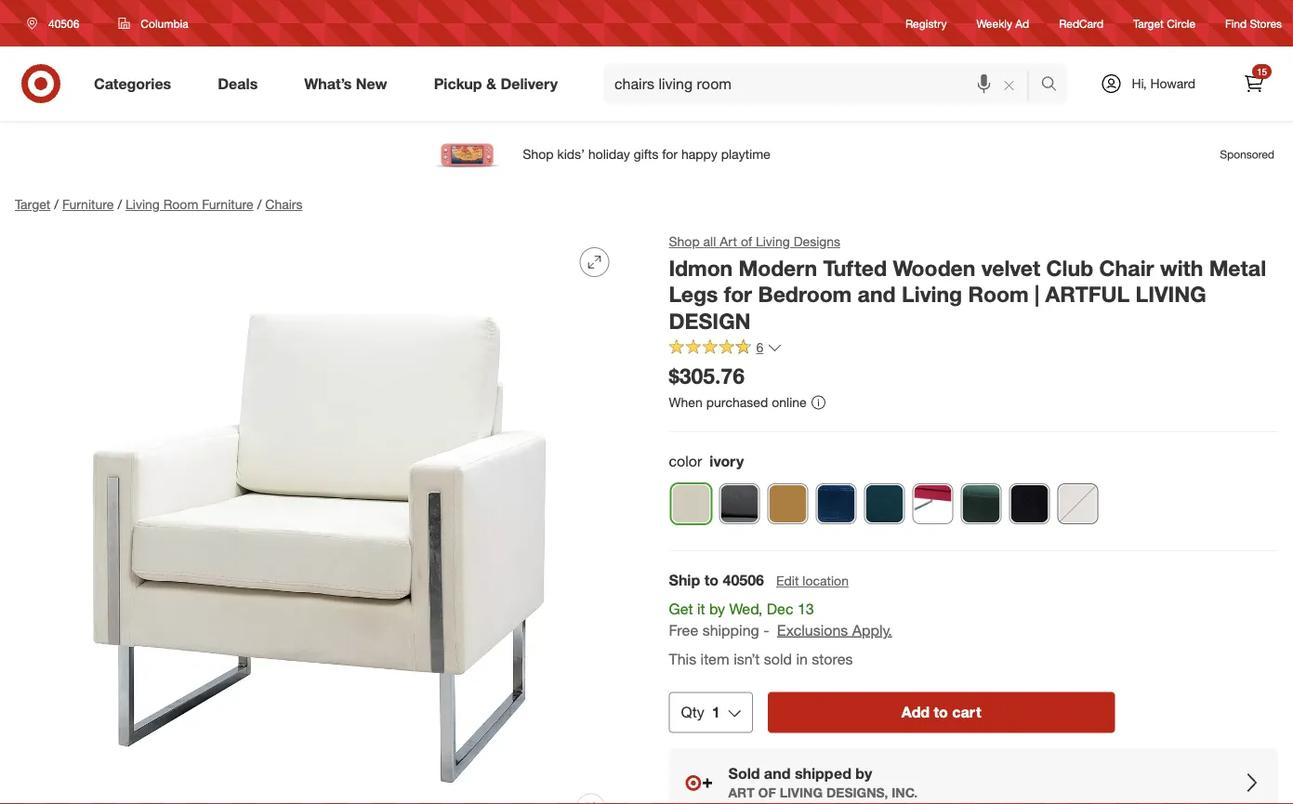 Task type: locate. For each thing, give the bounding box(es) containing it.
0 horizontal spatial /
[[54, 196, 59, 212]]

target link
[[15, 196, 50, 212]]

it
[[697, 600, 705, 618]]

1 vertical spatial and
[[764, 764, 791, 782]]

to for ship
[[704, 571, 719, 589]]

tufted
[[823, 255, 887, 281]]

living
[[1136, 281, 1206, 307], [780, 785, 823, 801]]

1 vertical spatial 40506
[[723, 571, 764, 589]]

what's
[[304, 74, 352, 93]]

1 vertical spatial living
[[756, 233, 790, 250]]

living right furniture link
[[126, 196, 160, 212]]

/ right target link
[[54, 196, 59, 212]]

furniture left chairs link
[[202, 196, 253, 212]]

What can we help you find? suggestions appear below search field
[[603, 63, 1045, 104]]

chairs link
[[265, 196, 303, 212]]

by
[[709, 600, 725, 618], [856, 764, 872, 782]]

0 vertical spatial to
[[704, 571, 719, 589]]

target for target circle
[[1133, 16, 1164, 30]]

room down velvet
[[968, 281, 1029, 307]]

target
[[1133, 16, 1164, 30], [15, 196, 50, 212]]

0 vertical spatial 40506
[[48, 16, 79, 30]]

target left furniture link
[[15, 196, 50, 212]]

1 horizontal spatial living
[[756, 233, 790, 250]]

living right of
[[756, 233, 790, 250]]

furniture right target link
[[62, 196, 114, 212]]

1 vertical spatial to
[[934, 703, 948, 721]]

0 vertical spatial and
[[858, 281, 896, 307]]

velvet
[[981, 255, 1040, 281]]

redcard link
[[1059, 15, 1103, 31]]

13
[[798, 600, 814, 618]]

ship to 40506
[[669, 571, 764, 589]]

1 horizontal spatial 40506
[[723, 571, 764, 589]]

bedroom
[[758, 281, 852, 307]]

and inside sold and shipped by art of living designs, inc.
[[764, 764, 791, 782]]

0 vertical spatial living
[[1136, 281, 1206, 307]]

living inside sold and shipped by art of living designs, inc.
[[780, 785, 823, 801]]

0 vertical spatial target
[[1133, 16, 1164, 30]]

1 horizontal spatial furniture
[[202, 196, 253, 212]]

cart
[[952, 703, 981, 721]]

40506 inside fulfillment region
[[723, 571, 764, 589]]

idmon modern tufted wooden velvet club chair with metal legs for bedroom and living room | artful living design, 1 of 12 image
[[15, 232, 624, 804]]

2 / from the left
[[118, 196, 122, 212]]

room
[[163, 196, 198, 212], [968, 281, 1029, 307]]

teal image
[[865, 484, 904, 523]]

howard
[[1150, 75, 1195, 92]]

room right furniture link
[[163, 196, 198, 212]]

1 horizontal spatial and
[[858, 281, 896, 307]]

living down the shipped
[[780, 785, 823, 801]]

/ left chairs
[[257, 196, 262, 212]]

living down wooden
[[902, 281, 962, 307]]

art
[[720, 233, 737, 250]]

sold and shipped by art of living designs, inc.
[[728, 764, 918, 801]]

sold
[[764, 650, 792, 668]]

0 vertical spatial by
[[709, 600, 725, 618]]

wooden
[[893, 255, 975, 281]]

40506 left columbia dropdown button
[[48, 16, 79, 30]]

shipped
[[795, 764, 851, 782]]

1 horizontal spatial /
[[118, 196, 122, 212]]

shop all art of living designs idmon modern tufted wooden velvet club chair with metal legs for bedroom and living room | artful living design
[[669, 233, 1266, 334]]

0 horizontal spatial target
[[15, 196, 50, 212]]

with
[[1160, 255, 1203, 281]]

of
[[758, 785, 776, 801]]

2 horizontal spatial living
[[902, 281, 962, 307]]

0 horizontal spatial living
[[780, 785, 823, 801]]

0 vertical spatial living
[[126, 196, 160, 212]]

15
[[1257, 66, 1267, 77]]

qty
[[681, 703, 705, 721]]

apply.
[[852, 621, 892, 639]]

1 horizontal spatial by
[[856, 764, 872, 782]]

navy image
[[817, 484, 856, 523]]

find stores
[[1225, 16, 1282, 30]]

1 vertical spatial room
[[968, 281, 1029, 307]]

40506
[[48, 16, 79, 30], [723, 571, 764, 589]]

modern
[[739, 255, 817, 281]]

to for add
[[934, 703, 948, 721]]

registry
[[905, 16, 947, 30]]

location
[[802, 572, 849, 589]]

and down tufted
[[858, 281, 896, 307]]

0 horizontal spatial and
[[764, 764, 791, 782]]

art
[[728, 785, 755, 801]]

0 vertical spatial room
[[163, 196, 198, 212]]

this item isn't sold in stores
[[669, 650, 853, 668]]

to right add
[[934, 703, 948, 721]]

0 horizontal spatial furniture
[[62, 196, 114, 212]]

0 horizontal spatial by
[[709, 600, 725, 618]]

categories link
[[78, 63, 194, 104]]

-
[[763, 621, 769, 639]]

1 furniture from the left
[[62, 196, 114, 212]]

1 vertical spatial target
[[15, 196, 50, 212]]

to right ship
[[704, 571, 719, 589]]

dec
[[767, 600, 793, 618]]

pickup
[[434, 74, 482, 93]]

0 horizontal spatial room
[[163, 196, 198, 212]]

and
[[858, 281, 896, 307], [764, 764, 791, 782]]

tan - out of stock image
[[1058, 484, 1097, 523]]

by up designs,
[[856, 764, 872, 782]]

/
[[54, 196, 59, 212], [118, 196, 122, 212], [257, 196, 262, 212]]

1 horizontal spatial room
[[968, 281, 1029, 307]]

living down with
[[1136, 281, 1206, 307]]

pickup & delivery link
[[418, 63, 581, 104]]

/ right furniture link
[[118, 196, 122, 212]]

40506 up wed,
[[723, 571, 764, 589]]

0 horizontal spatial 40506
[[48, 16, 79, 30]]

target left circle
[[1133, 16, 1164, 30]]

search button
[[1032, 63, 1077, 108]]

target for target / furniture / living room furniture / chairs
[[15, 196, 50, 212]]

1 vertical spatial by
[[856, 764, 872, 782]]

and up of
[[764, 764, 791, 782]]

2 vertical spatial living
[[902, 281, 962, 307]]

add
[[901, 703, 930, 721]]

to inside add to cart button
[[934, 703, 948, 721]]

edit
[[776, 572, 799, 589]]

find
[[1225, 16, 1247, 30]]

designs
[[794, 233, 840, 250]]

add to cart
[[901, 703, 981, 721]]

living
[[126, 196, 160, 212], [756, 233, 790, 250], [902, 281, 962, 307]]

&
[[486, 74, 496, 93]]

0 horizontal spatial living
[[126, 196, 160, 212]]

club
[[1046, 255, 1093, 281]]

deals link
[[202, 63, 281, 104]]

1 horizontal spatial to
[[934, 703, 948, 721]]

by right it
[[709, 600, 725, 618]]

2 furniture from the left
[[202, 196, 253, 212]]

living for furniture
[[126, 196, 160, 212]]

to
[[704, 571, 719, 589], [934, 703, 948, 721]]

1 horizontal spatial living
[[1136, 281, 1206, 307]]

and inside shop all art of living designs idmon modern tufted wooden velvet club chair with metal legs for bedroom and living room | artful living design
[[858, 281, 896, 307]]

redcard
[[1059, 16, 1103, 30]]

1 horizontal spatial target
[[1133, 16, 1164, 30]]

6 link
[[669, 339, 782, 360]]

chair
[[1099, 255, 1154, 281]]

0 horizontal spatial to
[[704, 571, 719, 589]]

purchased
[[706, 394, 768, 410]]

living inside shop all art of living designs idmon modern tufted wooden velvet club chair with metal legs for bedroom and living room | artful living design
[[1136, 281, 1206, 307]]

1 vertical spatial living
[[780, 785, 823, 801]]

2 horizontal spatial /
[[257, 196, 262, 212]]

for
[[724, 281, 752, 307]]

ivory image
[[672, 484, 711, 523]]

pickup & delivery
[[434, 74, 558, 93]]



Task type: vqa. For each thing, say whether or not it's contained in the screenshot.
target circle
yes



Task type: describe. For each thing, give the bounding box(es) containing it.
by inside get it by wed, dec 13 free shipping - exclusions apply.
[[709, 600, 725, 618]]

artful
[[1045, 281, 1130, 307]]

sold
[[728, 764, 760, 782]]

new
[[356, 74, 387, 93]]

black image
[[1010, 484, 1049, 523]]

ivory
[[710, 452, 744, 470]]

by inside sold and shipped by art of living designs, inc.
[[856, 764, 872, 782]]

legs
[[669, 281, 718, 307]]

40506 button
[[15, 7, 99, 40]]

green image
[[962, 484, 1001, 523]]

fulfillment region
[[669, 570, 1278, 804]]

15 link
[[1234, 63, 1274, 104]]

weekly
[[977, 16, 1012, 30]]

item
[[701, 650, 729, 668]]

in
[[796, 650, 808, 668]]

chairs
[[265, 196, 303, 212]]

40506 inside dropdown button
[[48, 16, 79, 30]]

living room furniture link
[[126, 196, 253, 212]]

hi,
[[1132, 75, 1147, 92]]

color
[[669, 452, 702, 470]]

columbia
[[141, 16, 188, 30]]

1 / from the left
[[54, 196, 59, 212]]

color ivory
[[669, 452, 744, 470]]

weekly ad link
[[977, 15, 1029, 31]]

when
[[669, 394, 703, 410]]

what's new link
[[288, 63, 411, 104]]

registry link
[[905, 15, 947, 31]]

add to cart button
[[768, 692, 1115, 733]]

search
[[1032, 76, 1077, 94]]

this
[[669, 650, 696, 668]]

delivery
[[500, 74, 558, 93]]

categories
[[94, 74, 171, 93]]

qty 1
[[681, 703, 720, 721]]

living for idmon
[[756, 233, 790, 250]]

fuchsia image
[[913, 484, 952, 523]]

idmon
[[669, 255, 733, 281]]

ship
[[669, 571, 700, 589]]

target circle link
[[1133, 15, 1196, 31]]

edit location button
[[775, 571, 850, 591]]

mustard image
[[768, 484, 807, 523]]

isn't
[[734, 650, 760, 668]]

|
[[1035, 281, 1039, 307]]

edit location
[[776, 572, 849, 589]]

stores
[[1250, 16, 1282, 30]]

target circle
[[1133, 16, 1196, 30]]

get
[[669, 600, 693, 618]]

online
[[772, 394, 807, 410]]

shipping
[[702, 621, 759, 639]]

get it by wed, dec 13 free shipping - exclusions apply.
[[669, 600, 892, 639]]

room inside shop all art of living designs idmon modern tufted wooden velvet club chair with metal legs for bedroom and living room | artful living design
[[968, 281, 1029, 307]]

design
[[669, 308, 751, 334]]

shop
[[669, 233, 700, 250]]

6
[[756, 340, 763, 356]]

exclusions
[[777, 621, 848, 639]]

when purchased online
[[669, 394, 807, 410]]

columbia button
[[106, 7, 201, 40]]

all
[[703, 233, 716, 250]]

3 / from the left
[[257, 196, 262, 212]]

metal
[[1209, 255, 1266, 281]]

grey image
[[720, 484, 759, 523]]

advertisement region
[[0, 132, 1293, 177]]

circle
[[1167, 16, 1196, 30]]

hi, howard
[[1132, 75, 1195, 92]]

what's new
[[304, 74, 387, 93]]

free
[[669, 621, 698, 639]]

stores
[[812, 650, 853, 668]]

ad
[[1015, 16, 1029, 30]]

1
[[712, 703, 720, 721]]

furniture link
[[62, 196, 114, 212]]

inc.
[[892, 785, 918, 801]]

wed,
[[729, 600, 763, 618]]

exclusions apply. link
[[777, 621, 892, 639]]

deals
[[218, 74, 258, 93]]

of
[[741, 233, 752, 250]]

weekly ad
[[977, 16, 1029, 30]]



